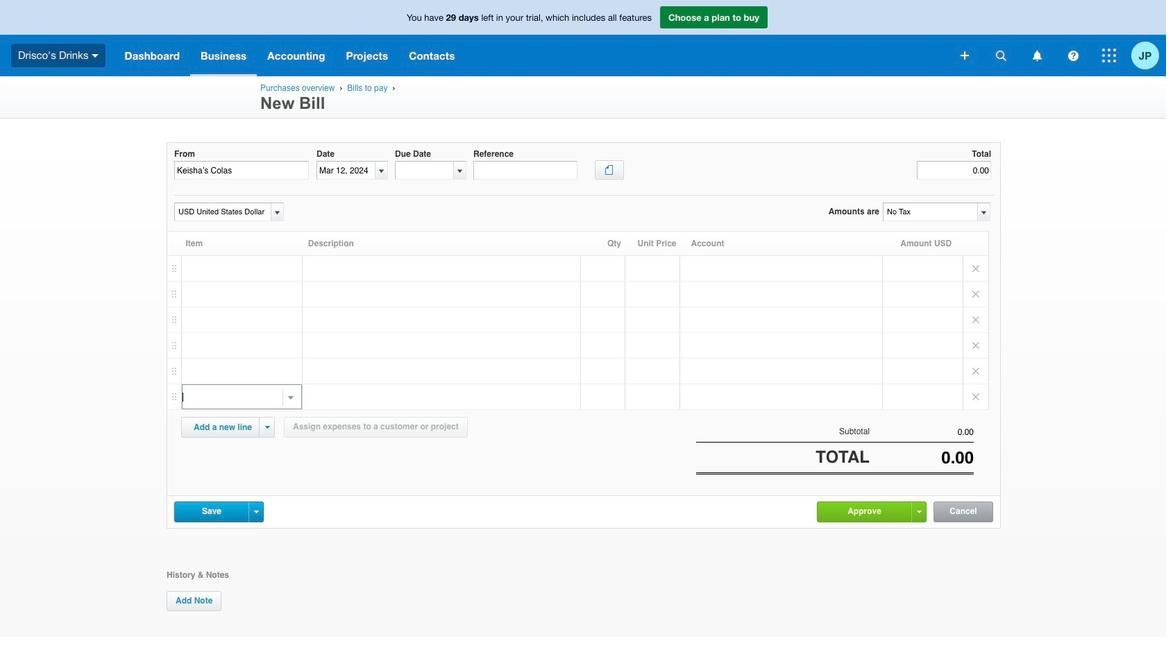 Task type: describe. For each thing, give the bounding box(es) containing it.
2 delete line item image from the top
[[964, 308, 989, 333]]

0 horizontal spatial svg image
[[92, 54, 99, 57]]

1 delete line item image from the top
[[964, 282, 989, 307]]

more add line options... image
[[265, 426, 270, 429]]

delete line item image
[[964, 256, 989, 281]]

1 horizontal spatial svg image
[[1068, 50, 1079, 61]]

4 delete line item image from the top
[[964, 359, 989, 384]]

3 delete line item image from the top
[[964, 333, 989, 358]]



Task type: locate. For each thing, give the bounding box(es) containing it.
svg image
[[1068, 50, 1079, 61], [92, 54, 99, 57]]

more approve options... image
[[917, 511, 922, 514]]

svg image
[[1103, 49, 1117, 62], [996, 50, 1006, 61], [1033, 50, 1042, 61], [961, 51, 969, 60]]

None text field
[[174, 161, 309, 180], [884, 203, 977, 221], [183, 385, 284, 409], [870, 428, 974, 437], [174, 161, 309, 180], [884, 203, 977, 221], [183, 385, 284, 409], [870, 428, 974, 437]]

more save options... image
[[254, 511, 259, 514]]

delete line item image
[[964, 282, 989, 307], [964, 308, 989, 333], [964, 333, 989, 358], [964, 359, 989, 384], [964, 385, 989, 410]]

banner
[[0, 0, 1167, 76]]

5 delete line item image from the top
[[964, 385, 989, 410]]

None text field
[[474, 161, 578, 180], [917, 161, 992, 180], [317, 162, 375, 179], [396, 162, 453, 179], [175, 203, 269, 221], [870, 449, 974, 468], [474, 161, 578, 180], [917, 161, 992, 180], [317, 162, 375, 179], [396, 162, 453, 179], [175, 203, 269, 221], [870, 449, 974, 468]]



Task type: vqa. For each thing, say whether or not it's contained in the screenshot.
More Save options... icon
yes



